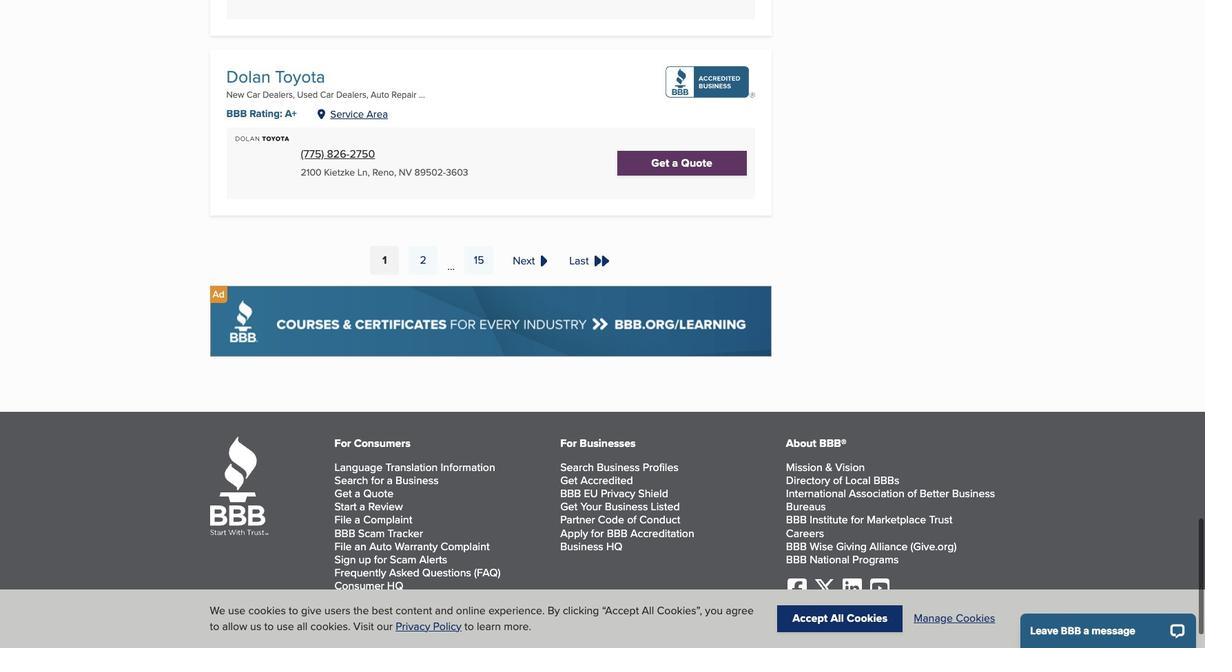 Task type: vqa. For each thing, say whether or not it's contained in the screenshot.
Business HQ link
yes



Task type: describe. For each thing, give the bounding box(es) containing it.
get a quote
[[652, 155, 713, 171]]

1 dealers, from the left
[[263, 88, 295, 100]]

apply for bbb accreditation link
[[561, 526, 695, 542]]

warranty
[[395, 539, 438, 555]]

last
[[569, 253, 589, 268]]

asked
[[389, 565, 420, 581]]

bbb inside language translation information search for a business get a quote start a review file a complaint bbb scam tracker file an auto warranty complaint sign up for scam alerts frequently asked questions (faq) consumer hq
[[335, 526, 355, 542]]

partner
[[561, 512, 595, 528]]

code
[[598, 512, 625, 528]]

bbb left institute
[[786, 512, 807, 528]]

you
[[705, 603, 723, 619]]

service
[[330, 107, 364, 121]]

0 horizontal spatial complaint
[[363, 512, 412, 528]]

hq inside language translation information search for a business get a quote start a review file a complaint bbb scam tracker file an auto warranty complaint sign up for scam alerts frequently asked questions (faq) consumer hq
[[387, 579, 404, 594]]

for consumers
[[335, 435, 411, 451]]

next
[[513, 253, 535, 268]]

institute
[[810, 512, 848, 528]]

and inside serving the following areas: we serve the greater reno, nv and carson city area
[[409, 148, 428, 164]]

bbb scam tracker link
[[335, 526, 423, 542]]

bbb wise giving alliance (give.org) link
[[786, 539, 957, 555]]

serve
[[275, 148, 302, 164]]

dolan
[[226, 64, 271, 89]]

2
[[420, 253, 426, 268]]

up
[[359, 552, 371, 568]]

manage cookies
[[914, 611, 996, 627]]

1 horizontal spatial quote
[[681, 155, 713, 171]]

&
[[826, 460, 833, 475]]

to right us
[[264, 619, 274, 635]]

your
[[581, 499, 602, 515]]

new
[[226, 88, 244, 100]]

search business profiles link
[[561, 460, 679, 475]]

greater
[[323, 148, 358, 164]]

all inside we use cookies to give users the best content and online experience. by clicking "accept all cookies", you agree to allow us to use all cookies. visit our
[[642, 603, 654, 619]]

the for users
[[354, 603, 369, 619]]

2 dealers, from the left
[[336, 88, 369, 100]]

of inside "search business profiles get accredited bbb eu privacy shield get your business listed partner code of conduct apply for bbb accreditation business hq"
[[627, 512, 637, 528]]

association
[[849, 486, 905, 502]]

(775)
[[301, 146, 324, 162]]

hq inside "search business profiles get accredited bbb eu privacy shield get your business listed partner code of conduct apply for bbb accreditation business hq"
[[607, 539, 623, 555]]

cookies inside manage cookies button
[[956, 611, 996, 627]]

15 link
[[464, 246, 493, 275]]

bbbs
[[874, 473, 900, 489]]

a+
[[285, 106, 297, 122]]

and inside we use cookies to give users the best content and online experience. by clicking "accept all cookies", you agree to allow us to use all cookies. visit our
[[435, 603, 453, 619]]

information
[[441, 460, 495, 475]]

programs
[[853, 552, 899, 568]]

careers
[[786, 526, 824, 542]]

trust
[[929, 512, 953, 528]]

dolan toyota new car dealers, used car dealers, auto repair ...
[[226, 64, 425, 100]]

for for for businesses
[[561, 435, 577, 451]]

international association of better business bureaus link
[[786, 486, 996, 515]]

1 vertical spatial privacy
[[396, 619, 430, 635]]

online
[[456, 603, 486, 619]]

(faq)
[[474, 565, 501, 581]]

0 vertical spatial scam
[[358, 526, 385, 542]]

businesses
[[580, 435, 636, 451]]

review
[[368, 499, 403, 515]]

partner code of conduct link
[[561, 512, 681, 528]]

ad link
[[210, 286, 227, 303]]

search inside language translation information search for a business get a quote start a review file a complaint bbb scam tracker file an auto warranty complaint sign up for scam alerts frequently asked questions (faq) consumer hq
[[335, 473, 368, 489]]

repair
[[392, 88, 417, 100]]

local
[[846, 473, 871, 489]]

bbb down get your business listed link
[[607, 526, 628, 542]]

for up review
[[371, 473, 384, 489]]

for inside mission & vision directory of local bbbs international association of better business bureaus bbb institute for marketplace trust careers bbb wise giving alliance (give.org) bbb national programs
[[851, 512, 864, 528]]

accept all cookies
[[793, 611, 888, 627]]

2 horizontal spatial of
[[908, 486, 917, 502]]

,
[[368, 166, 370, 179]]

national
[[810, 552, 850, 568]]

about bbb® link
[[786, 435, 847, 451]]

experience.
[[489, 603, 545, 619]]

1
[[382, 253, 387, 268]]

serving the following areas: we serve the greater reno, nv and carson city area
[[257, 134, 428, 179]]

consumer
[[335, 579, 384, 594]]

bbb down "careers" link
[[786, 552, 807, 568]]

vision
[[836, 460, 865, 475]]

alliance
[[870, 539, 908, 555]]

international
[[786, 486, 846, 502]]

bbb eu privacy shield link
[[561, 486, 669, 502]]

the up city
[[298, 134, 314, 150]]

search inside "search business profiles get accredited bbb eu privacy shield get your business listed partner code of conduct apply for bbb accreditation business hq"
[[561, 460, 594, 475]]

for inside "search business profiles get accredited bbb eu privacy shield get your business listed partner code of conduct apply for bbb accreditation business hq"
[[591, 526, 604, 542]]

search business profiles get accredited bbb eu privacy shield get your business listed partner code of conduct apply for bbb accreditation business hq
[[561, 460, 695, 555]]

accept all cookies button
[[778, 606, 903, 633]]

nv inside serving the following areas: we serve the greater reno, nv and carson city area
[[391, 148, 406, 164]]

business inside language translation information search for a business get a quote start a review file a complaint bbb scam tracker file an auto warranty complaint sign up for scam alerts frequently asked questions (faq) consumer hq
[[396, 473, 439, 489]]

to left learn
[[465, 619, 474, 635]]

15
[[474, 253, 484, 268]]

2750
[[350, 146, 375, 162]]

start a review link
[[335, 499, 403, 515]]

apply
[[561, 526, 588, 542]]

users
[[325, 603, 351, 619]]

accredited business image
[[666, 66, 755, 98]]

careers link
[[786, 526, 824, 542]]

we use cookies to give users the best content and online experience. by clicking "accept all cookies", you agree to allow us to use all cookies. visit our
[[210, 603, 754, 635]]

to left give
[[289, 603, 298, 619]]

directory of local bbbs link
[[786, 473, 900, 489]]

auto inside dolan toyota new car dealers, used car dealers, auto repair ...
[[371, 88, 389, 100]]

1 horizontal spatial get a quote link
[[617, 151, 747, 175]]

mission & vision link
[[786, 460, 865, 475]]

an
[[355, 539, 367, 555]]

bbb image
[[210, 437, 268, 536]]

sign up for scam alerts link
[[335, 552, 447, 568]]

cookies inside "accept all cookies" button
[[847, 611, 888, 627]]

business inside mission & vision directory of local bbbs international association of better business bureaus bbb institute for marketplace trust careers bbb wise giving alliance (give.org) bbb national programs
[[952, 486, 996, 502]]

2100
[[301, 166, 322, 179]]

2 link
[[409, 246, 438, 275]]

1 horizontal spatial of
[[833, 473, 843, 489]]

1 link
[[370, 246, 399, 275]]

to left allow
[[210, 619, 219, 635]]

bbb left "wise"
[[786, 539, 807, 555]]

get your business listed link
[[561, 499, 680, 515]]

file a complaint link
[[335, 512, 412, 528]]

we inside we use cookies to give users the best content and online experience. by clicking "accept all cookies", you agree to allow us to use all cookies. visit our
[[210, 603, 225, 619]]

rating:
[[250, 106, 282, 122]]



Task type: locate. For each thing, give the bounding box(es) containing it.
get accredited link
[[561, 473, 633, 489]]

language
[[335, 460, 383, 475]]

0 horizontal spatial of
[[627, 512, 637, 528]]

frequently
[[335, 565, 386, 581]]

0 horizontal spatial privacy
[[396, 619, 430, 635]]

0 horizontal spatial cookies
[[847, 611, 888, 627]]

1 vertical spatial hq
[[387, 579, 404, 594]]

1 horizontal spatial dealers,
[[336, 88, 369, 100]]

dealers,
[[263, 88, 295, 100], [336, 88, 369, 100]]

about
[[786, 435, 817, 451]]

the up 2100
[[305, 148, 320, 164]]

learn
[[477, 619, 501, 635]]

of left better
[[908, 486, 917, 502]]

1 horizontal spatial cookies
[[956, 611, 996, 627]]

clicking
[[563, 603, 599, 619]]

0 vertical spatial and
[[409, 148, 428, 164]]

1 vertical spatial and
[[435, 603, 453, 619]]

0 vertical spatial complaint
[[363, 512, 412, 528]]

quote inside language translation information search for a business get a quote start a review file a complaint bbb scam tracker file an auto warranty complaint sign up for scam alerts frequently asked questions (faq) consumer hq
[[363, 486, 394, 502]]

0 vertical spatial get a quote link
[[617, 151, 747, 175]]

more.
[[504, 619, 532, 635]]

bureaus
[[786, 499, 826, 515]]

1 vertical spatial file
[[335, 539, 352, 555]]

mission & vision directory of local bbbs international association of better business bureaus bbb institute for marketplace trust careers bbb wise giving alliance (give.org) bbb national programs
[[786, 460, 996, 568]]

1 vertical spatial ...
[[447, 258, 455, 274]]

search up start
[[335, 473, 368, 489]]

1 for from the left
[[335, 435, 351, 451]]

all inside button
[[831, 611, 844, 627]]

our
[[377, 619, 393, 635]]

last link
[[566, 253, 612, 268]]

(775) 826-2750 2100 kietzke ln , reno, nv 89502-3603
[[301, 146, 468, 179]]

manage cookies button
[[914, 611, 996, 627]]

the
[[298, 134, 314, 150], [305, 148, 320, 164], [354, 603, 369, 619]]

1 horizontal spatial for
[[561, 435, 577, 451]]

... inside pagination element
[[447, 258, 455, 274]]

nv right 2750
[[391, 148, 406, 164]]

nv left 89502-
[[399, 166, 412, 179]]

reno, inside (775) 826-2750 2100 kietzke ln , reno, nv 89502-3603
[[373, 166, 397, 179]]

business
[[597, 460, 640, 475], [396, 473, 439, 489], [952, 486, 996, 502], [605, 499, 648, 515], [561, 539, 604, 555]]

1 vertical spatial get a quote link
[[335, 486, 394, 502]]

reno, up ,
[[361, 148, 389, 164]]

reno, right ,
[[373, 166, 397, 179]]

0 horizontal spatial scam
[[358, 526, 385, 542]]

content
[[396, 603, 432, 619]]

1 horizontal spatial scam
[[390, 552, 417, 568]]

bbb
[[226, 106, 247, 122], [561, 486, 581, 502], [786, 512, 807, 528], [335, 526, 355, 542], [607, 526, 628, 542], [786, 539, 807, 555], [786, 552, 807, 568]]

for up language on the left bottom of the page
[[335, 435, 351, 451]]

(775) 826-2750 link
[[301, 146, 375, 162]]

0 vertical spatial file
[[335, 512, 352, 528]]

privacy inside "search business profiles get accredited bbb eu privacy shield get your business listed partner code of conduct apply for bbb accreditation business hq"
[[601, 486, 636, 502]]

1 horizontal spatial ...
[[447, 258, 455, 274]]

0 vertical spatial privacy
[[601, 486, 636, 502]]

for left the businesses
[[561, 435, 577, 451]]

we left serve
[[257, 148, 273, 164]]

1 horizontal spatial and
[[435, 603, 453, 619]]

search for a business link
[[335, 473, 439, 489]]

hq down sign up for scam alerts link
[[387, 579, 404, 594]]

2 file from the top
[[335, 539, 352, 555]]

use left 'all'
[[277, 619, 294, 635]]

agree
[[726, 603, 754, 619]]

1 vertical spatial reno,
[[373, 166, 397, 179]]

0 horizontal spatial use
[[228, 603, 246, 619]]

questions
[[422, 565, 471, 581]]

1 horizontal spatial we
[[257, 148, 273, 164]]

0 vertical spatial we
[[257, 148, 273, 164]]

policy
[[433, 619, 462, 635]]

tracker
[[388, 526, 423, 542]]

1 vertical spatial scam
[[390, 552, 417, 568]]

all
[[297, 619, 308, 635]]

89502-
[[415, 166, 446, 179]]

manage
[[914, 611, 953, 627]]

1 vertical spatial nv
[[399, 166, 412, 179]]

privacy
[[601, 486, 636, 502], [396, 619, 430, 635]]

we
[[257, 148, 273, 164], [210, 603, 225, 619]]

bbb up sign
[[335, 526, 355, 542]]

2 for from the left
[[561, 435, 577, 451]]

1 horizontal spatial all
[[831, 611, 844, 627]]

0 vertical spatial quote
[[681, 155, 713, 171]]

eu
[[584, 486, 598, 502]]

listed
[[651, 499, 680, 515]]

conduct
[[640, 512, 681, 528]]

areas:
[[366, 134, 396, 150]]

2 car from the left
[[320, 88, 334, 100]]

0 vertical spatial nv
[[391, 148, 406, 164]]

language translation information link
[[335, 460, 495, 475]]

for consumers link
[[335, 435, 411, 451]]

and up 89502-
[[409, 148, 428, 164]]

search up eu on the left bottom of the page
[[561, 460, 594, 475]]

1 horizontal spatial car
[[320, 88, 334, 100]]

bbb®
[[820, 435, 847, 451]]

(give.org)
[[911, 539, 957, 555]]

all right "accept at the bottom
[[642, 603, 654, 619]]

auto up area at the left top of the page
[[371, 88, 389, 100]]

bbb left eu on the left bottom of the page
[[561, 486, 581, 502]]

1 horizontal spatial use
[[277, 619, 294, 635]]

0 horizontal spatial and
[[409, 148, 428, 164]]

"accept
[[602, 603, 639, 619]]

consumers
[[354, 435, 411, 451]]

1 vertical spatial we
[[210, 603, 225, 619]]

2 cookies from the left
[[956, 611, 996, 627]]

reno, inside serving the following areas: we serve the greater reno, nv and carson city area
[[361, 148, 389, 164]]

0 horizontal spatial car
[[247, 88, 260, 100]]

shield
[[638, 486, 669, 502]]

and left online
[[435, 603, 453, 619]]

marketplace
[[867, 512, 927, 528]]

0 vertical spatial auto
[[371, 88, 389, 100]]

serving
[[257, 134, 295, 150]]

nv inside (775) 826-2750 2100 kietzke ln , reno, nv 89502-3603
[[399, 166, 412, 179]]

quote
[[681, 155, 713, 171], [363, 486, 394, 502]]

business hq link
[[561, 539, 623, 555]]

the for serve
[[305, 148, 320, 164]]

cookies right the accept
[[847, 611, 888, 627]]

1 vertical spatial complaint
[[441, 539, 490, 555]]

0 vertical spatial reno,
[[361, 148, 389, 164]]

1 car from the left
[[247, 88, 260, 100]]

reno,
[[361, 148, 389, 164], [373, 166, 397, 179]]

pagination element
[[210, 246, 772, 275]]

get inside language translation information search for a business get a quote start a review file a complaint bbb scam tracker file an auto warranty complaint sign up for scam alerts frequently asked questions (faq) consumer hq
[[335, 486, 352, 502]]

all right the accept
[[831, 611, 844, 627]]

1 horizontal spatial search
[[561, 460, 594, 475]]

service area
[[330, 107, 388, 121]]

directory
[[786, 473, 830, 489]]

cookies
[[847, 611, 888, 627], [956, 611, 996, 627]]

1 vertical spatial auto
[[369, 539, 392, 555]]

cookies
[[248, 603, 286, 619]]

0 vertical spatial ...
[[419, 88, 425, 100]]

we inside serving the following areas: we serve the greater reno, nv and carson city area
[[257, 148, 273, 164]]

car right new
[[247, 88, 260, 100]]

courses and certificates for every industry with bbb.org learning image
[[210, 286, 772, 357]]

1 vertical spatial quote
[[363, 486, 394, 502]]

use left us
[[228, 603, 246, 619]]

consumer hq link
[[335, 579, 404, 594]]

mission
[[786, 460, 823, 475]]

about bbb®
[[786, 435, 847, 451]]

1 horizontal spatial complaint
[[441, 539, 490, 555]]

we left us
[[210, 603, 225, 619]]

the left best
[[354, 603, 369, 619]]

accredited
[[581, 473, 633, 489]]

hq down code on the bottom of the page
[[607, 539, 623, 555]]

bbb national programs link
[[786, 552, 899, 568]]

dealers, up service
[[336, 88, 369, 100]]

... right repair
[[419, 88, 425, 100]]

frequently asked questions (faq) link
[[335, 565, 501, 581]]

for businesses
[[561, 435, 636, 451]]

1 horizontal spatial privacy
[[601, 486, 636, 502]]

next link
[[510, 253, 550, 268]]

0 horizontal spatial quote
[[363, 486, 394, 502]]

following
[[317, 134, 363, 150]]

privacy policy link
[[396, 619, 462, 635]]

0 horizontal spatial all
[[642, 603, 654, 619]]

cookies right manage
[[956, 611, 996, 627]]

auto right the an
[[369, 539, 392, 555]]

the inside we use cookies to give users the best content and online experience. by clicking "accept all cookies", you agree to allow us to use all cookies. visit our
[[354, 603, 369, 619]]

0 horizontal spatial get a quote link
[[335, 486, 394, 502]]

cookies",
[[657, 603, 703, 619]]

dolan toyota link
[[226, 64, 325, 89]]

car
[[247, 88, 260, 100], [320, 88, 334, 100]]

0 vertical spatial hq
[[607, 539, 623, 555]]

... left 15 link
[[447, 258, 455, 274]]

for for for consumers
[[335, 435, 351, 451]]

1 cookies from the left
[[847, 611, 888, 627]]

0 horizontal spatial for
[[335, 435, 351, 451]]

car right used
[[320, 88, 334, 100]]

ln
[[358, 166, 368, 179]]

0 horizontal spatial we
[[210, 603, 225, 619]]

auto inside language translation information search for a business get a quote start a review file a complaint bbb scam tracker file an auto warranty complaint sign up for scam alerts frequently asked questions (faq) consumer hq
[[369, 539, 392, 555]]

alerts
[[419, 552, 447, 568]]

visit
[[354, 619, 374, 635]]

allow
[[222, 619, 247, 635]]

for right up on the bottom left
[[374, 552, 387, 568]]

of right code on the bottom of the page
[[627, 512, 637, 528]]

... inside dolan toyota new car dealers, used car dealers, auto repair ...
[[419, 88, 425, 100]]

carson
[[257, 163, 291, 179]]

dealers, up 'a+'
[[263, 88, 295, 100]]

of right &
[[833, 473, 843, 489]]

for up giving
[[851, 512, 864, 528]]

0 horizontal spatial search
[[335, 473, 368, 489]]

0 horizontal spatial hq
[[387, 579, 404, 594]]

sign
[[335, 552, 356, 568]]

used
[[297, 88, 318, 100]]

for right the apply
[[591, 526, 604, 542]]

1 horizontal spatial hq
[[607, 539, 623, 555]]

0 horizontal spatial dealers,
[[263, 88, 295, 100]]

1 file from the top
[[335, 512, 352, 528]]

0 horizontal spatial ...
[[419, 88, 425, 100]]

toyota
[[275, 64, 325, 89]]

bbb down new
[[226, 106, 247, 122]]

city
[[294, 163, 313, 179]]



